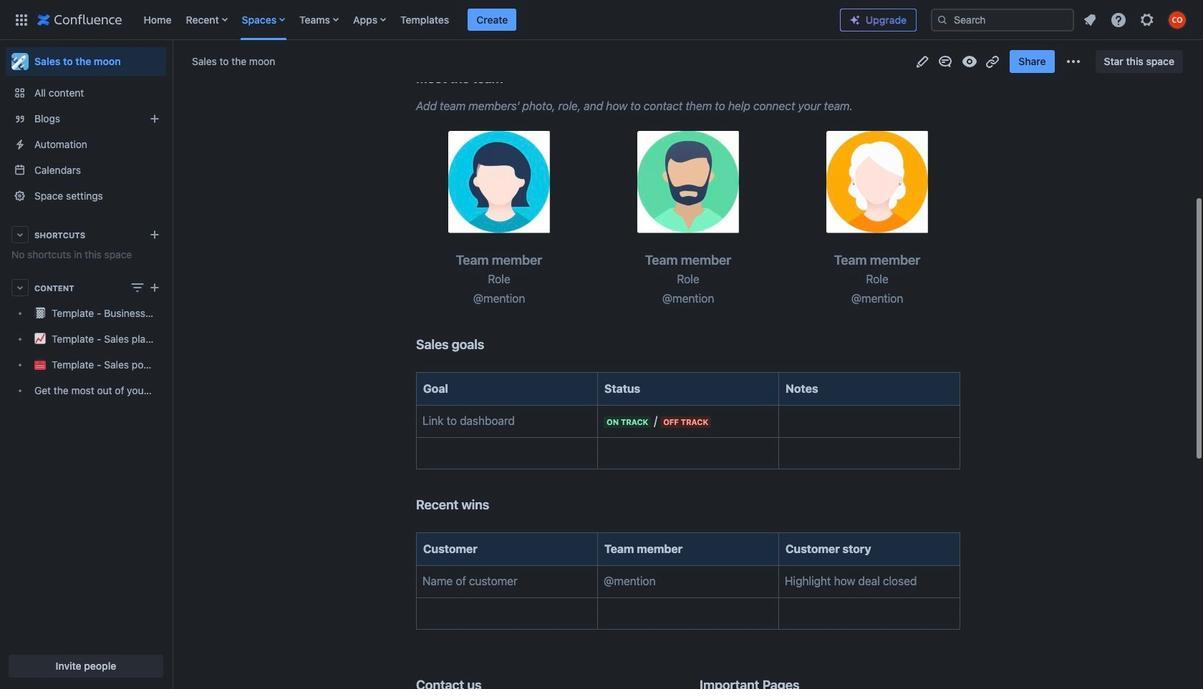 Task type: describe. For each thing, give the bounding box(es) containing it.
2 horizontal spatial copy image
[[919, 251, 936, 268]]

appswitcher icon image
[[13, 11, 30, 28]]

notification icon image
[[1082, 11, 1099, 28]]

add shortcut image
[[146, 226, 163, 244]]

edit this page image
[[914, 53, 931, 70]]

1 horizontal spatial copy image
[[798, 677, 815, 690]]

stop watching image
[[961, 53, 979, 70]]

Search field
[[931, 8, 1074, 31]]

settings icon image
[[1139, 11, 1156, 28]]

create a page image
[[146, 279, 163, 297]]

claudia.svg image
[[826, 131, 928, 233]]

change view image
[[129, 279, 146, 297]]

list for appswitcher icon
[[136, 0, 829, 40]]

collapse sidebar image
[[156, 47, 188, 76]]

list for premium icon
[[1077, 7, 1195, 33]]

more actions image
[[1065, 53, 1082, 70]]

tree inside space element
[[6, 301, 166, 404]]



Task type: locate. For each thing, give the bounding box(es) containing it.
list item inside list
[[468, 8, 517, 31]]

banner
[[0, 0, 1203, 43]]

confluence image
[[37, 11, 122, 28], [37, 11, 122, 28]]

tree
[[6, 301, 166, 404]]

help icon image
[[1110, 11, 1127, 28]]

copy link image
[[984, 53, 1002, 70]]

angie.svg image
[[448, 131, 550, 233]]

search image
[[937, 14, 948, 25]]

copy image
[[502, 69, 519, 86], [541, 251, 558, 268], [730, 251, 747, 268], [483, 336, 500, 353], [488, 497, 505, 514]]

1 horizontal spatial list
[[1077, 7, 1195, 33]]

space element
[[0, 40, 172, 690]]

create a blog image
[[146, 110, 163, 128]]

0 horizontal spatial list
[[136, 0, 829, 40]]

list
[[136, 0, 829, 40], [1077, 7, 1195, 33]]

0 horizontal spatial copy image
[[480, 677, 497, 690]]

premium image
[[850, 14, 861, 26]]

global element
[[9, 0, 829, 40]]

copy image
[[919, 251, 936, 268], [480, 677, 497, 690], [798, 677, 815, 690]]

list item
[[468, 8, 517, 31]]

None search field
[[931, 8, 1074, 31]]

gael.svg image
[[637, 131, 739, 233]]



Task type: vqa. For each thing, say whether or not it's contained in the screenshot.
middle group
no



